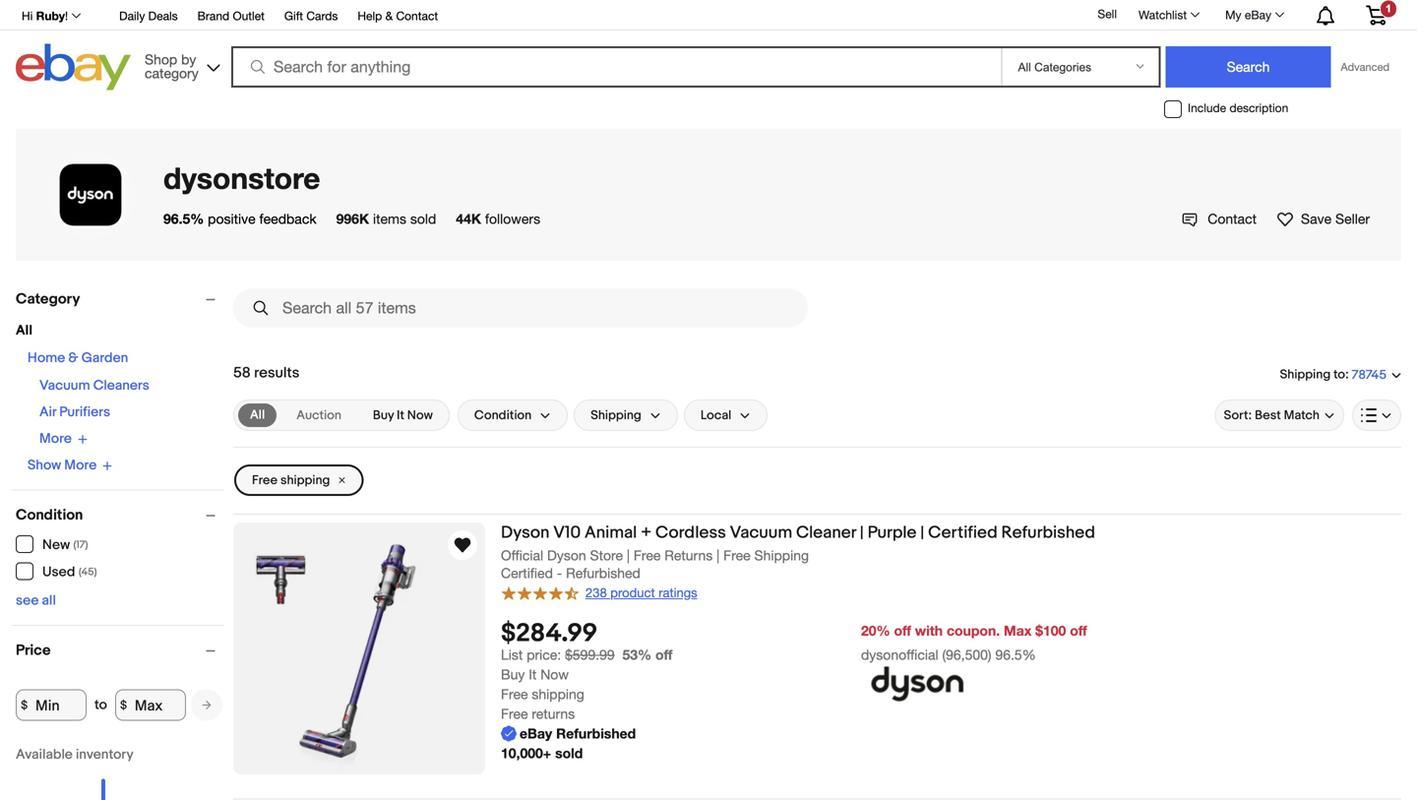 Task type: locate. For each thing, give the bounding box(es) containing it.
None submit
[[1166, 46, 1331, 88]]

it inside dysonofficial (96,500) 96.5% buy it now
[[529, 666, 537, 682]]

1 vertical spatial all
[[250, 407, 265, 423]]

1 vertical spatial it
[[529, 666, 537, 682]]

1 vertical spatial &
[[68, 350, 78, 367]]

0 horizontal spatial sold
[[410, 211, 436, 227]]

| left purple
[[860, 523, 864, 543]]

1 $ from the left
[[21, 698, 28, 712]]

all up the home
[[16, 322, 32, 339]]

1 vertical spatial contact
[[1208, 211, 1257, 227]]

ebay up 10,000+
[[520, 725, 552, 741]]

hi
[[22, 9, 33, 23]]

238 product ratings link
[[501, 583, 697, 601]]

96.5%
[[163, 211, 204, 227], [995, 646, 1036, 663]]

0 horizontal spatial now
[[407, 408, 433, 423]]

results
[[254, 364, 299, 382]]

0 vertical spatial to
[[1333, 367, 1345, 382]]

to left 78745
[[1333, 367, 1345, 382]]

996k items sold
[[336, 211, 436, 227]]

10,000+
[[501, 745, 551, 761]]

1 horizontal spatial condition
[[474, 408, 532, 423]]

0 vertical spatial vacuum
[[39, 377, 90, 394]]

2 vertical spatial shipping
[[754, 547, 809, 563]]

1 horizontal spatial condition button
[[457, 400, 568, 431]]

1 horizontal spatial shipping
[[754, 547, 809, 563]]

1 vertical spatial now
[[540, 666, 569, 682]]

1 vertical spatial vacuum
[[730, 523, 792, 543]]

contact left save
[[1208, 211, 1257, 227]]

0 vertical spatial shipping
[[1280, 367, 1331, 382]]

more down more button
[[64, 457, 97, 474]]

0 horizontal spatial ebay
[[520, 725, 552, 741]]

cleaner
[[796, 523, 856, 543]]

53%
[[622, 646, 652, 663]]

Minimum Value in $ text field
[[16, 689, 87, 721]]

0 horizontal spatial off
[[655, 646, 673, 663]]

ebay
[[1245, 8, 1271, 22], [520, 725, 552, 741]]

0 vertical spatial condition button
[[457, 400, 568, 431]]

0 vertical spatial condition
[[474, 408, 532, 423]]

0 vertical spatial now
[[407, 408, 433, 423]]

0 horizontal spatial shipping
[[591, 408, 641, 423]]

ratings
[[659, 585, 697, 600]]

certified down official on the left
[[501, 565, 553, 581]]

|
[[860, 523, 864, 543], [920, 523, 924, 543], [627, 547, 630, 563], [717, 547, 720, 563]]

cleaners
[[93, 377, 149, 394]]

0 horizontal spatial contact
[[396, 9, 438, 23]]

new
[[42, 537, 70, 554]]

official
[[501, 547, 543, 563]]

all down 58 results
[[250, 407, 265, 423]]

1 vertical spatial ebay
[[520, 725, 552, 741]]

store
[[590, 547, 623, 563]]

1 horizontal spatial sold
[[555, 745, 583, 761]]

0 horizontal spatial &
[[68, 350, 78, 367]]

1 horizontal spatial vacuum
[[730, 523, 792, 543]]

1 vertical spatial shipping
[[532, 686, 584, 702]]

0 horizontal spatial vacuum
[[39, 377, 90, 394]]

more up show more
[[39, 431, 72, 447]]

ebay right my
[[1245, 8, 1271, 22]]

(96,500)
[[942, 646, 991, 663]]

0 vertical spatial it
[[397, 408, 404, 423]]

auction link
[[285, 403, 353, 427]]

shipping up the returns
[[532, 686, 584, 702]]

air
[[39, 404, 56, 421]]

1 horizontal spatial &
[[385, 9, 393, 23]]

& right the home
[[68, 350, 78, 367]]

free down list
[[501, 686, 528, 702]]

$
[[21, 698, 28, 712], [120, 698, 127, 712]]

& inside 'link'
[[385, 9, 393, 23]]

buy right auction
[[373, 408, 394, 423]]

Maximum Value in $ text field
[[115, 689, 186, 721]]

shipping inside free shipping free returns ebay refurbished 10,000+ sold
[[532, 686, 584, 702]]

sold right items
[[410, 211, 436, 227]]

daily deals link
[[119, 6, 178, 28]]

buy down list
[[501, 666, 525, 682]]

$599.99
[[565, 646, 615, 663]]

0 horizontal spatial $
[[21, 698, 28, 712]]

2 horizontal spatial shipping
[[1280, 367, 1331, 382]]

Search all 57 items field
[[233, 288, 808, 328]]

best
[[1255, 408, 1281, 423]]

1 horizontal spatial to
[[1333, 367, 1345, 382]]

0 vertical spatial certified
[[928, 523, 998, 543]]

1 horizontal spatial off
[[894, 622, 911, 638]]

free
[[252, 473, 278, 488], [634, 547, 661, 563], [723, 547, 750, 563], [501, 686, 528, 702], [501, 705, 528, 722]]

vacuum up air purifiers link
[[39, 377, 90, 394]]

1 horizontal spatial $
[[120, 698, 127, 712]]

2 $ from the left
[[120, 698, 127, 712]]

show
[[28, 457, 61, 474]]

0 horizontal spatial all
[[16, 322, 32, 339]]

0 horizontal spatial shipping
[[280, 473, 330, 488]]

vacuum cleaners air purifiers
[[39, 377, 149, 421]]

my
[[1225, 8, 1241, 22]]

dyson up -
[[547, 547, 586, 563]]

see all
[[16, 592, 56, 609]]

0 vertical spatial 96.5%
[[163, 211, 204, 227]]

help
[[358, 9, 382, 23]]

dyson v10 animal + cordless vacuum cleaner | purple | certified refurbished link
[[501, 523, 1401, 547]]

cordless
[[655, 523, 726, 543]]

1 vertical spatial dyson
[[547, 547, 586, 563]]

1 vertical spatial refurbished
[[566, 565, 640, 581]]

1 link
[[1354, 0, 1398, 28]]

$ up available
[[21, 698, 28, 712]]

price
[[16, 642, 51, 659]]

1 vertical spatial condition
[[16, 506, 83, 524]]

1 horizontal spatial all
[[250, 407, 265, 423]]

help & contact link
[[358, 6, 438, 28]]

0 vertical spatial all
[[16, 322, 32, 339]]

1 vertical spatial certified
[[501, 565, 553, 581]]

0 vertical spatial buy
[[373, 408, 394, 423]]

graph of available inventory between $0 and $1000+ image
[[16, 746, 183, 800]]

refurbished
[[1001, 523, 1095, 543], [566, 565, 640, 581], [556, 725, 636, 741]]

contact right 'help'
[[396, 9, 438, 23]]

include description
[[1188, 101, 1288, 115]]

refurbished up $100
[[1001, 523, 1095, 543]]

vacuum left cleaner
[[730, 523, 792, 543]]

0 vertical spatial &
[[385, 9, 393, 23]]

0 vertical spatial shipping
[[280, 473, 330, 488]]

1 horizontal spatial it
[[529, 666, 537, 682]]

& right 'help'
[[385, 9, 393, 23]]

my ebay link
[[1214, 3, 1293, 27]]

listing options selector. list view selected. image
[[1361, 407, 1392, 423]]

0 horizontal spatial to
[[94, 697, 107, 713]]

sold down ebay refurbished text field
[[555, 745, 583, 761]]

refurbished down the returns
[[556, 725, 636, 741]]

it down price:
[[529, 666, 537, 682]]

2 vertical spatial refurbished
[[556, 725, 636, 741]]

dysonofficial (96,500) 96.5% buy it now
[[501, 646, 1036, 682]]

1 vertical spatial condition button
[[16, 506, 224, 524]]

to right minimum value in $ text field
[[94, 697, 107, 713]]

off right the 53%
[[655, 646, 673, 663]]

96.5% down 'max'
[[995, 646, 1036, 663]]

more button
[[39, 431, 88, 447]]

brand outlet link
[[197, 6, 265, 28]]

1 horizontal spatial 96.5%
[[995, 646, 1036, 663]]

dyson up official on the left
[[501, 523, 550, 543]]

vacuum cleaners link
[[39, 377, 149, 394]]

condition button
[[457, 400, 568, 431], [16, 506, 224, 524]]

1 horizontal spatial shipping
[[532, 686, 584, 702]]

0 vertical spatial ebay
[[1245, 8, 1271, 22]]

96.5% left positive
[[163, 211, 204, 227]]

shipping down auction link
[[280, 473, 330, 488]]

list
[[501, 646, 523, 663]]

daily deals
[[119, 9, 178, 23]]

1 vertical spatial buy
[[501, 666, 525, 682]]

positive
[[208, 211, 255, 227]]

off right $100
[[1070, 622, 1087, 638]]

outlet
[[233, 9, 265, 23]]

shipping inside shipping to : 78745
[[1280, 367, 1331, 382]]

-
[[557, 565, 562, 581]]

0 horizontal spatial it
[[397, 408, 404, 423]]

shipping inside dropdown button
[[591, 408, 641, 423]]

to inside shipping to : 78745
[[1333, 367, 1345, 382]]

refurbished down store
[[566, 565, 640, 581]]

home & garden
[[28, 350, 128, 367]]

96.5% inside dysonofficial (96,500) 96.5% buy it now
[[995, 646, 1036, 663]]

new (17)
[[42, 537, 88, 554]]

shipping
[[1280, 367, 1331, 382], [591, 408, 641, 423], [754, 547, 809, 563]]

1 horizontal spatial ebay
[[1245, 8, 1271, 22]]

1 horizontal spatial buy
[[501, 666, 525, 682]]

condition inside 'dropdown button'
[[474, 408, 532, 423]]

1 vertical spatial 96.5%
[[995, 646, 1036, 663]]

category
[[145, 65, 198, 81]]

1 vertical spatial sold
[[555, 745, 583, 761]]

price button
[[16, 642, 224, 659]]

certified right purple
[[928, 523, 998, 543]]

returns
[[664, 547, 713, 563]]

58
[[233, 364, 251, 382]]

contact link
[[1182, 211, 1257, 227]]

1 vertical spatial shipping
[[591, 408, 641, 423]]

dyson
[[501, 523, 550, 543], [547, 547, 586, 563]]

All selected text field
[[250, 406, 265, 424]]

0 horizontal spatial certified
[[501, 565, 553, 581]]

1 horizontal spatial certified
[[928, 523, 998, 543]]

it
[[397, 408, 404, 423], [529, 666, 537, 682]]

cards
[[306, 9, 338, 23]]

ebay inside free shipping free returns ebay refurbished 10,000+ sold
[[520, 725, 552, 741]]

off
[[894, 622, 911, 638], [1070, 622, 1087, 638], [655, 646, 673, 663]]

all
[[16, 322, 32, 339], [250, 407, 265, 423]]

seller
[[1335, 211, 1370, 227]]

it right auction
[[397, 408, 404, 423]]

off up dysonofficial
[[894, 622, 911, 638]]

ruby
[[36, 9, 65, 23]]

Search for anything text field
[[234, 48, 997, 86]]

$ up inventory
[[120, 698, 127, 712]]

save seller button
[[1276, 209, 1370, 229]]

0 vertical spatial contact
[[396, 9, 438, 23]]

v10
[[553, 523, 581, 543]]

1 vertical spatial to
[[94, 697, 107, 713]]

1 horizontal spatial now
[[540, 666, 569, 682]]

vacuum
[[39, 377, 90, 394], [730, 523, 792, 543]]

deals
[[148, 9, 178, 23]]

shipping to : 78745
[[1280, 367, 1387, 383]]

condition
[[474, 408, 532, 423], [16, 506, 83, 524]]



Task type: describe. For each thing, give the bounding box(es) containing it.
it inside buy it now link
[[397, 408, 404, 423]]

visit dysonofficial ebay store! image
[[861, 665, 974, 704]]

44k
[[456, 211, 481, 227]]

eBay Refurbished text field
[[501, 724, 636, 743]]

free shipping free returns ebay refurbished 10,000+ sold
[[501, 686, 636, 761]]

0 horizontal spatial condition button
[[16, 506, 224, 524]]

watchlist link
[[1128, 3, 1209, 27]]

condition button inside $284.99 main content
[[457, 400, 568, 431]]

free left the returns
[[501, 705, 528, 722]]

96.5% positive feedback
[[163, 211, 316, 227]]

free down +
[[634, 547, 661, 563]]

save
[[1301, 211, 1332, 227]]

auction
[[296, 408, 341, 423]]

0 vertical spatial dyson
[[501, 523, 550, 543]]

shop by category banner
[[11, 0, 1401, 95]]

see all button
[[16, 592, 56, 609]]

buy it now link
[[361, 403, 445, 427]]

garden
[[81, 350, 128, 367]]

dysonstore link
[[163, 160, 320, 195]]

sell
[[1098, 7, 1117, 21]]

match
[[1284, 408, 1320, 423]]

dyson v10 animal + cordless vacuum cleaner | purple | certified refurbished official dyson store | free returns | free shipping certified - refurbished
[[501, 523, 1095, 581]]

$284.99
[[501, 618, 598, 649]]

available
[[16, 746, 73, 763]]

purple
[[868, 523, 917, 543]]

shop
[[145, 51, 177, 67]]

air purifiers link
[[39, 404, 110, 421]]

local
[[700, 408, 731, 423]]

shipping for free shipping free returns ebay refurbished 10,000+ sold
[[532, 686, 584, 702]]

contact inside 'link'
[[396, 9, 438, 23]]

show more button
[[28, 457, 112, 474]]

free shipping link
[[234, 464, 364, 496]]

dyson v10 animal + cordless vacuum cleaner | purple | certified refurbished image
[[233, 523, 485, 774]]

| right purple
[[920, 523, 924, 543]]

none submit inside shop by category banner
[[1166, 46, 1331, 88]]

!
[[65, 9, 68, 23]]

78745
[[1352, 367, 1387, 383]]

local button
[[684, 400, 768, 431]]

home
[[28, 350, 65, 367]]

dyson v10 animal + cordless vacuum cleaner | purple | certified refurbished heading
[[501, 523, 1095, 543]]

show more
[[28, 457, 97, 474]]

0 vertical spatial more
[[39, 431, 72, 447]]

advanced link
[[1331, 47, 1399, 87]]

238
[[586, 585, 607, 600]]

category
[[16, 290, 80, 308]]

| right store
[[627, 547, 630, 563]]

0 horizontal spatial buy
[[373, 408, 394, 423]]

refurbished inside free shipping free returns ebay refurbished 10,000+ sold
[[556, 725, 636, 741]]

2 horizontal spatial off
[[1070, 622, 1087, 638]]

dysonstore image
[[47, 152, 134, 238]]

0 vertical spatial refurbished
[[1001, 523, 1095, 543]]

see
[[16, 592, 39, 609]]

shipping button
[[574, 400, 678, 431]]

buy it now
[[373, 408, 433, 423]]

brand outlet
[[197, 9, 265, 23]]

& for home
[[68, 350, 78, 367]]

1 vertical spatial more
[[64, 457, 97, 474]]

1
[[1386, 2, 1392, 15]]

vacuum inside dyson v10 animal + cordless vacuum cleaner | purple | certified refurbished official dyson store | free returns | free shipping certified - refurbished
[[730, 523, 792, 543]]

you are watching this item, click to unwatch image
[[451, 533, 474, 557]]

0 horizontal spatial condition
[[16, 506, 83, 524]]

| right the returns
[[717, 547, 720, 563]]

all inside all 'link'
[[250, 407, 265, 423]]

(45)
[[79, 566, 97, 579]]

sold inside free shipping free returns ebay refurbished 10,000+ sold
[[555, 745, 583, 761]]

dysonofficial
[[861, 646, 938, 663]]

1 horizontal spatial contact
[[1208, 211, 1257, 227]]

$284.99 main content
[[233, 280, 1401, 800]]

used
[[42, 564, 75, 581]]

by
[[181, 51, 196, 67]]

available inventory
[[16, 746, 134, 763]]

free right the returns
[[723, 547, 750, 563]]

now inside dysonofficial (96,500) 96.5% buy it now
[[540, 666, 569, 682]]

include
[[1188, 101, 1226, 115]]

44k followers
[[456, 211, 540, 227]]

free down all 'link'
[[252, 473, 278, 488]]

shipping for shipping to : 78745
[[1280, 367, 1331, 382]]

sell link
[[1089, 7, 1126, 21]]

shipping inside dyson v10 animal + cordless vacuum cleaner | purple | certified refurbished official dyson store | free returns | free shipping certified - refurbished
[[754, 547, 809, 563]]

used (45)
[[42, 564, 97, 581]]

all link
[[238, 403, 277, 427]]

help & contact
[[358, 9, 438, 23]]

0 vertical spatial sold
[[410, 211, 436, 227]]

items
[[373, 211, 406, 227]]

description
[[1230, 101, 1288, 115]]

shipping for free shipping
[[280, 473, 330, 488]]

20% off with coupon. max $100 off list price: $599.99 53% off
[[501, 622, 1087, 663]]

home & garden link
[[28, 350, 128, 367]]

all
[[42, 592, 56, 609]]

$ for minimum value in $ text field
[[21, 698, 28, 712]]

buy inside dysonofficial (96,500) 96.5% buy it now
[[501, 666, 525, 682]]

0 horizontal spatial 96.5%
[[163, 211, 204, 227]]

gift cards
[[284, 9, 338, 23]]

save seller
[[1301, 211, 1370, 227]]

shop by category
[[145, 51, 198, 81]]

product
[[610, 585, 655, 600]]

brand
[[197, 9, 229, 23]]

returns
[[532, 705, 575, 722]]

with
[[915, 622, 943, 638]]

$ for maximum value in $ text box
[[120, 698, 127, 712]]

gift cards link
[[284, 6, 338, 28]]

my ebay
[[1225, 8, 1271, 22]]

account navigation
[[11, 0, 1401, 31]]

996k
[[336, 211, 369, 227]]

category button
[[16, 290, 224, 308]]

ebay inside account navigation
[[1245, 8, 1271, 22]]

watchlist
[[1139, 8, 1187, 22]]

+
[[641, 523, 652, 543]]

& for help
[[385, 9, 393, 23]]

vacuum inside vacuum cleaners air purifiers
[[39, 377, 90, 394]]

shipping for shipping
[[591, 408, 641, 423]]

animal
[[585, 523, 637, 543]]



Task type: vqa. For each thing, say whether or not it's contained in the screenshot.
the description
yes



